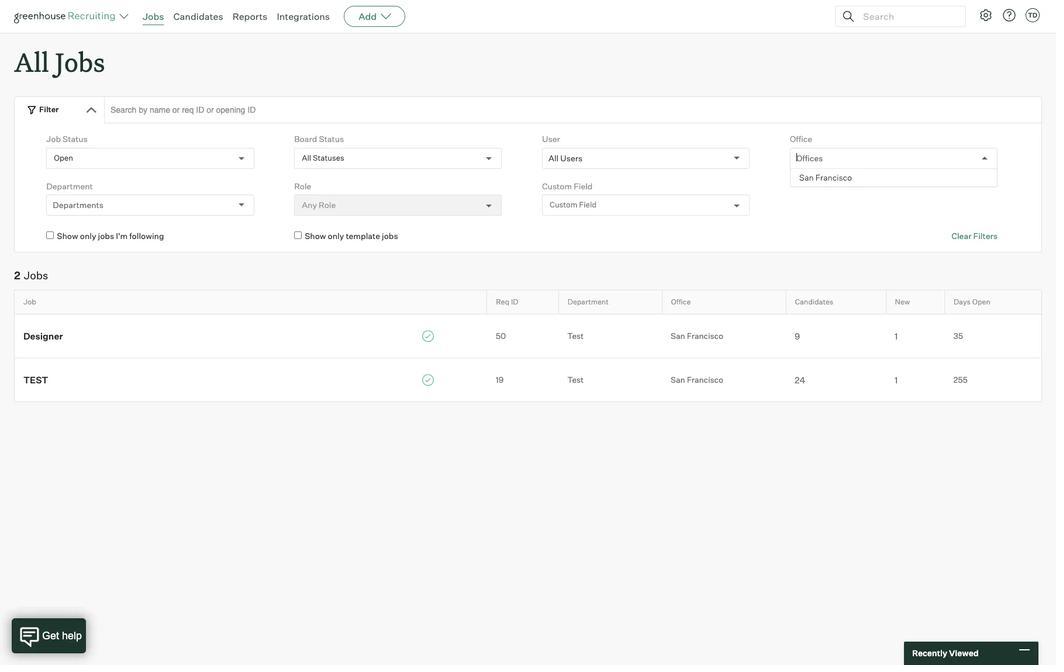 Task type: locate. For each thing, give the bounding box(es) containing it.
0 vertical spatial department
[[46, 181, 93, 191]]

office
[[790, 134, 813, 144], [672, 298, 691, 307]]

jobs for 2 jobs
[[24, 269, 48, 282]]

1 test from the top
[[568, 331, 584, 341]]

status
[[63, 134, 88, 144], [319, 134, 344, 144]]

0 horizontal spatial jobs
[[98, 231, 114, 241]]

field
[[574, 181, 593, 191], [579, 200, 597, 210]]

2 1 link from the top
[[887, 374, 945, 386]]

jobs left candidates link
[[143, 11, 164, 22]]

0 vertical spatial test
[[568, 331, 584, 341]]

show
[[57, 231, 78, 241], [305, 231, 326, 241]]

jobs down greenhouse recruiting image
[[55, 44, 105, 79]]

custom field down users
[[550, 200, 597, 210]]

designer link
[[15, 330, 487, 343]]

1
[[895, 331, 899, 342], [895, 375, 899, 386]]

1 only from the left
[[80, 231, 96, 241]]

0 horizontal spatial open
[[54, 153, 73, 163]]

td button
[[1024, 6, 1043, 25]]

0 horizontal spatial job
[[23, 298, 36, 307]]

test
[[568, 331, 584, 341], [568, 375, 584, 385]]

custom
[[542, 181, 572, 191], [550, 200, 578, 210]]

1 for 24
[[895, 375, 899, 386]]

1 vertical spatial francisco
[[687, 331, 724, 341]]

1 horizontal spatial job
[[46, 134, 61, 144]]

1 horizontal spatial all
[[302, 153, 311, 163]]

all
[[14, 44, 49, 79], [549, 153, 559, 163], [302, 153, 311, 163]]

show only template jobs
[[305, 231, 398, 241]]

all for all jobs
[[14, 44, 49, 79]]

board
[[294, 134, 317, 144]]

2 horizontal spatial all
[[549, 153, 559, 163]]

jobs
[[143, 11, 164, 22], [55, 44, 105, 79], [24, 269, 48, 282]]

open right days
[[973, 298, 991, 307]]

board status
[[294, 134, 344, 144]]

show right show only jobs i'm following option
[[57, 231, 78, 241]]

1 link down 'new'
[[887, 330, 945, 343]]

reports link
[[233, 11, 268, 22]]

custom down all users
[[542, 181, 572, 191]]

recently
[[913, 649, 948, 659]]

job down filter
[[46, 134, 61, 144]]

template
[[346, 231, 380, 241]]

days open
[[954, 298, 991, 307]]

1 horizontal spatial office
[[790, 134, 813, 144]]

1 vertical spatial candidates
[[796, 298, 834, 307]]

show right show only template jobs 'checkbox'
[[305, 231, 326, 241]]

filter
[[39, 105, 59, 114]]

custom down all users option
[[550, 200, 578, 210]]

san francisco for 9
[[671, 331, 724, 341]]

francisco inside option
[[816, 172, 853, 182]]

Show only jobs I'm following checkbox
[[46, 232, 54, 239]]

0 horizontal spatial office
[[672, 298, 691, 307]]

2 1 from the top
[[895, 375, 899, 386]]

2 vertical spatial francisco
[[687, 375, 724, 385]]

1 link
[[887, 330, 945, 343], [887, 374, 945, 386]]

1 vertical spatial custom field
[[550, 200, 597, 210]]

1 horizontal spatial jobs
[[55, 44, 105, 79]]

td button
[[1026, 8, 1040, 22]]

1 show from the left
[[57, 231, 78, 241]]

jobs right "2"
[[24, 269, 48, 282]]

department
[[46, 181, 93, 191], [568, 298, 609, 307]]

test for 24
[[568, 375, 584, 385]]

1 horizontal spatial only
[[328, 231, 344, 241]]

1 vertical spatial department
[[568, 298, 609, 307]]

candidates right the jobs "link"
[[174, 11, 223, 22]]

1 vertical spatial job
[[23, 298, 36, 307]]

san francisco
[[800, 172, 853, 182], [671, 331, 724, 341], [671, 375, 724, 385]]

35
[[954, 331, 964, 341]]

open down the job status
[[54, 153, 73, 163]]

greenhouse recruiting image
[[14, 9, 119, 23]]

req
[[496, 298, 510, 307]]

24 link
[[786, 374, 887, 386]]

candidates link
[[174, 11, 223, 22]]

all for all users
[[549, 153, 559, 163]]

1 vertical spatial test
[[568, 375, 584, 385]]

0 horizontal spatial candidates
[[174, 11, 223, 22]]

0 vertical spatial candidates
[[174, 11, 223, 22]]

all left users
[[549, 153, 559, 163]]

1 vertical spatial 1
[[895, 375, 899, 386]]

job
[[46, 134, 61, 144], [23, 298, 36, 307]]

all down board
[[302, 153, 311, 163]]

0 horizontal spatial show
[[57, 231, 78, 241]]

0 vertical spatial 1 link
[[887, 330, 945, 343]]

san for 24
[[671, 375, 686, 385]]

2 status from the left
[[319, 134, 344, 144]]

only left template
[[328, 231, 344, 241]]

0 horizontal spatial jobs
[[24, 269, 48, 282]]

integrations
[[277, 11, 330, 22]]

0 horizontal spatial status
[[63, 134, 88, 144]]

show for show only template jobs
[[305, 231, 326, 241]]

1 status from the left
[[63, 134, 88, 144]]

1 link left the 255
[[887, 374, 945, 386]]

1 vertical spatial san
[[671, 331, 686, 341]]

2 show from the left
[[305, 231, 326, 241]]

0 horizontal spatial only
[[80, 231, 96, 241]]

all users
[[549, 153, 583, 163]]

None field
[[797, 148, 800, 168]]

candidates
[[174, 11, 223, 22], [796, 298, 834, 307]]

0 vertical spatial jobs
[[143, 11, 164, 22]]

offices
[[797, 153, 824, 163]]

only for template
[[328, 231, 344, 241]]

1 1 link from the top
[[887, 330, 945, 343]]

all up filter
[[14, 44, 49, 79]]

24
[[795, 375, 806, 386]]

all for all statuses
[[302, 153, 311, 163]]

user
[[542, 134, 560, 144]]

configure image
[[980, 8, 994, 22]]

1 jobs from the left
[[98, 231, 114, 241]]

0 vertical spatial 1
[[895, 331, 899, 342]]

1 1 from the top
[[895, 331, 899, 342]]

1 vertical spatial field
[[579, 200, 597, 210]]

san
[[800, 172, 814, 182], [671, 331, 686, 341], [671, 375, 686, 385]]

1 vertical spatial 1 link
[[887, 374, 945, 386]]

1 horizontal spatial jobs
[[382, 231, 398, 241]]

custom field down all users
[[542, 181, 593, 191]]

2 vertical spatial jobs
[[24, 269, 48, 282]]

jobs right template
[[382, 231, 398, 241]]

1 horizontal spatial candidates
[[796, 298, 834, 307]]

open
[[54, 153, 73, 163], [973, 298, 991, 307]]

1 horizontal spatial open
[[973, 298, 991, 307]]

job down 2 jobs
[[23, 298, 36, 307]]

san francisco for 24
[[671, 375, 724, 385]]

2 vertical spatial san francisco
[[671, 375, 724, 385]]

1 vertical spatial jobs
[[55, 44, 105, 79]]

candidates up 9
[[796, 298, 834, 307]]

1 horizontal spatial status
[[319, 134, 344, 144]]

1 vertical spatial san francisco
[[671, 331, 724, 341]]

2 test from the top
[[568, 375, 584, 385]]

custom field
[[542, 181, 593, 191], [550, 200, 597, 210]]

only
[[80, 231, 96, 241], [328, 231, 344, 241]]

0 vertical spatial francisco
[[816, 172, 853, 182]]

2 vertical spatial san
[[671, 375, 686, 385]]

0 vertical spatial san
[[800, 172, 814, 182]]

francisco
[[816, 172, 853, 182], [687, 331, 724, 341], [687, 375, 724, 385]]

reports
[[233, 11, 268, 22]]

0 vertical spatial san francisco
[[800, 172, 853, 182]]

1 horizontal spatial show
[[305, 231, 326, 241]]

statuses
[[313, 153, 344, 163]]

0 vertical spatial job
[[46, 134, 61, 144]]

jobs left i'm
[[98, 231, 114, 241]]

td
[[1029, 11, 1038, 19]]

jobs
[[98, 231, 114, 241], [382, 231, 398, 241]]

only down departments
[[80, 231, 96, 241]]

19
[[496, 375, 504, 385]]

0 horizontal spatial all
[[14, 44, 49, 79]]

2 only from the left
[[328, 231, 344, 241]]

i'm
[[116, 231, 128, 241]]

following
[[129, 231, 164, 241]]



Task type: describe. For each thing, give the bounding box(es) containing it.
255
[[954, 375, 968, 385]]

status for job status
[[63, 134, 88, 144]]

san inside option
[[800, 172, 814, 182]]

1 vertical spatial custom
[[550, 200, 578, 210]]

status for board status
[[319, 134, 344, 144]]

1 horizontal spatial department
[[568, 298, 609, 307]]

job for job
[[23, 298, 36, 307]]

0 vertical spatial open
[[54, 153, 73, 163]]

show for show only jobs i'm following
[[57, 231, 78, 241]]

1 vertical spatial office
[[672, 298, 691, 307]]

recently viewed
[[913, 649, 979, 659]]

all users option
[[549, 153, 583, 163]]

san for 9
[[671, 331, 686, 341]]

only for jobs
[[80, 231, 96, 241]]

all statuses
[[302, 153, 344, 163]]

add
[[359, 11, 377, 22]]

0 vertical spatial office
[[790, 134, 813, 144]]

9 link
[[786, 330, 887, 343]]

req id
[[496, 298, 519, 307]]

2
[[14, 269, 20, 282]]

2 horizontal spatial jobs
[[143, 11, 164, 22]]

show only jobs i'm following
[[57, 231, 164, 241]]

2 jobs
[[14, 269, 48, 282]]

test link
[[15, 374, 487, 387]]

san francisco inside san francisco option
[[800, 172, 853, 182]]

9
[[795, 331, 801, 342]]

1 vertical spatial open
[[973, 298, 991, 307]]

Search by name or req ID or opening ID text field
[[104, 97, 1043, 124]]

departments
[[53, 200, 104, 210]]

francisco for 24
[[687, 375, 724, 385]]

1 for 9
[[895, 331, 899, 342]]

0 vertical spatial field
[[574, 181, 593, 191]]

jobs link
[[143, 11, 164, 22]]

jobs for all jobs
[[55, 44, 105, 79]]

clear filters
[[952, 231, 998, 241]]

add button
[[344, 6, 406, 27]]

days
[[954, 298, 971, 307]]

1 link for 24
[[887, 374, 945, 386]]

0 vertical spatial custom field
[[542, 181, 593, 191]]

job for job status
[[46, 134, 61, 144]]

0 vertical spatial custom
[[542, 181, 572, 191]]

0 horizontal spatial department
[[46, 181, 93, 191]]

id
[[511, 298, 519, 307]]

filters
[[974, 231, 998, 241]]

integrations link
[[277, 11, 330, 22]]

test
[[23, 375, 48, 386]]

2 jobs from the left
[[382, 231, 398, 241]]

users
[[561, 153, 583, 163]]

francisco for 9
[[687, 331, 724, 341]]

Search text field
[[861, 8, 956, 25]]

clear filters link
[[952, 231, 998, 242]]

new
[[896, 298, 911, 307]]

designer
[[23, 331, 63, 342]]

test for 9
[[568, 331, 584, 341]]

viewed
[[950, 649, 979, 659]]

san francisco option
[[791, 169, 998, 186]]

all jobs
[[14, 44, 105, 79]]

1 link for 9
[[887, 330, 945, 343]]

clear
[[952, 231, 972, 241]]

50
[[496, 331, 506, 341]]

Show only template jobs checkbox
[[294, 232, 302, 239]]

role
[[294, 181, 312, 191]]

job status
[[46, 134, 88, 144]]



Task type: vqa. For each thing, say whether or not it's contained in the screenshot.
open
yes



